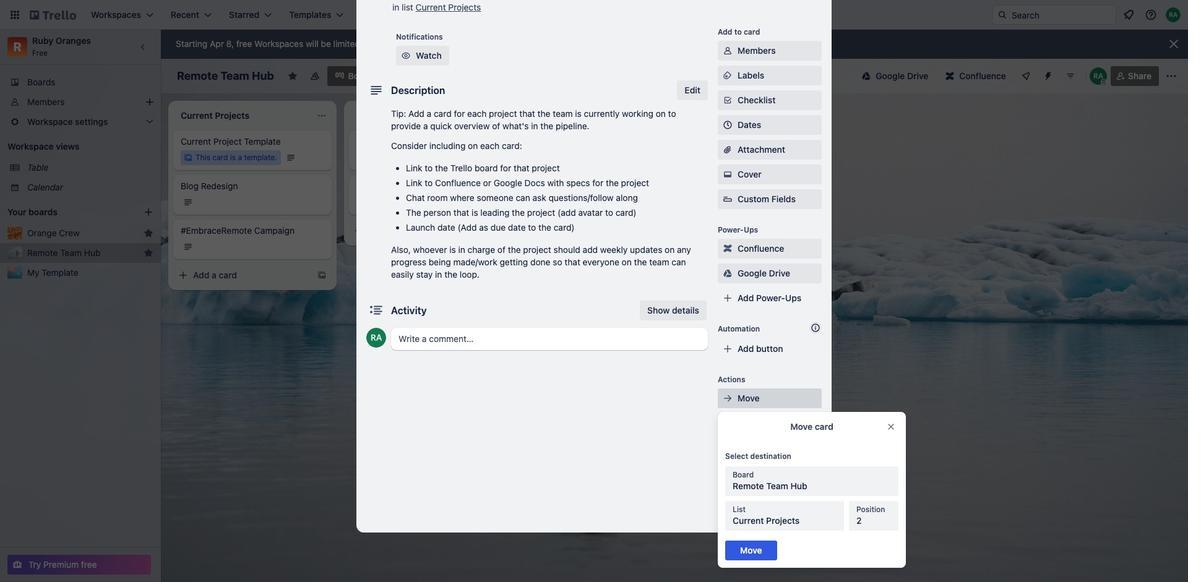 Task type: locate. For each thing, give the bounding box(es) containing it.
crew
[[59, 228, 80, 238]]

create from template… image
[[493, 226, 503, 236], [317, 271, 327, 280]]

list inside button
[[595, 109, 607, 119]]

1 horizontal spatial hub
[[252, 69, 274, 82]]

on left any
[[665, 245, 675, 255]]

confluence left power ups 'image'
[[960, 71, 1006, 81]]

0 vertical spatial for
[[454, 108, 465, 119]]

card) down the along
[[616, 207, 637, 218]]

that up what's
[[520, 108, 535, 119]]

can down any
[[672, 257, 686, 267]]

members link down boards
[[0, 92, 161, 112]]

1 date from the left
[[438, 222, 455, 233]]

1 horizontal spatial free
[[236, 38, 252, 49]]

1 horizontal spatial template
[[244, 136, 281, 147]]

1 vertical spatial add a card button
[[173, 266, 310, 285]]

list right create
[[402, 2, 413, 12]]

0 vertical spatial can
[[516, 193, 530, 203]]

1 vertical spatial link
[[406, 178, 423, 188]]

starred icon image for remote team hub
[[144, 248, 154, 258]]

sm image left make
[[722, 442, 734, 454]]

remote inside button
[[27, 248, 58, 258]]

1 vertical spatial create from template… image
[[317, 271, 327, 280]]

sm image for google drive
[[722, 267, 734, 280]]

0 horizontal spatial hub
[[84, 248, 101, 258]]

whoever
[[413, 245, 447, 255]]

0 vertical spatial share
[[1128, 71, 1152, 81]]

working
[[622, 108, 654, 119]]

hub
[[252, 69, 274, 82], [84, 248, 101, 258], [791, 481, 808, 491]]

0 vertical spatial add a card button
[[349, 221, 485, 241]]

team up 'pipeline.'
[[553, 108, 573, 119]]

hub up my template link
[[84, 248, 101, 258]]

1 vertical spatial ruby anderson (rubyanderson7) image
[[1090, 67, 1107, 85]]

pipeline.
[[556, 121, 590, 131]]

make
[[738, 443, 760, 453]]

1 horizontal spatial drive
[[907, 71, 929, 81]]

projects up learn
[[448, 2, 481, 12]]

the up the along
[[606, 178, 619, 188]]

that down should at the top
[[565, 257, 581, 267]]

ruby oranges free
[[32, 35, 91, 58]]

0 vertical spatial free
[[236, 38, 252, 49]]

0 vertical spatial google drive
[[876, 71, 929, 81]]

1 vertical spatial template
[[42, 267, 78, 278]]

0 horizontal spatial members
[[27, 97, 65, 107]]

0 vertical spatial power-
[[718, 225, 744, 235]]

sm image inside watch button
[[400, 50, 412, 62]]

team down 8,
[[221, 69, 249, 82]]

is
[[575, 108, 582, 119], [230, 153, 236, 162], [472, 207, 478, 218], [450, 245, 456, 255]]

1 horizontal spatial list
[[595, 109, 607, 119]]

add inside the "tip: add a card for each project that the team is currently working on to provide a quick overview of what's in the pipeline."
[[409, 108, 425, 119]]

launch
[[385, 136, 415, 147], [406, 222, 435, 233]]

to right the working on the top
[[668, 108, 676, 119]]

sm image
[[722, 69, 734, 82], [722, 168, 734, 181], [722, 243, 734, 255], [722, 442, 734, 454], [722, 472, 734, 485]]

1 horizontal spatial campaign
[[384, 181, 424, 191]]

the right the leading
[[512, 207, 525, 218]]

0 vertical spatial remote team hub
[[177, 69, 274, 82]]

can left the ask
[[516, 193, 530, 203]]

5 sm image from the top
[[722, 472, 734, 485]]

also, whoever is in charge of the project should add weekly updates on any progress being made/work getting done so that everyone on the team can easily stay in the loop.
[[391, 245, 691, 280]]

1 vertical spatial power-
[[756, 293, 785, 303]]

make template
[[738, 443, 798, 453]]

google inside google drive button
[[876, 71, 905, 81]]

1 vertical spatial remote team hub
[[27, 248, 101, 258]]

members link up the labels link
[[718, 41, 822, 61]]

0 vertical spatial template
[[244, 136, 281, 147]]

team
[[553, 108, 573, 119], [649, 257, 669, 267]]

sm image left the cover
[[722, 168, 734, 181]]

2 vertical spatial remote
[[733, 481, 764, 491]]

is up the (add
[[472, 207, 478, 218]]

0 horizontal spatial ruby anderson (rubyanderson7) image
[[366, 328, 386, 348]]

so
[[553, 257, 562, 267]]

0 vertical spatial ups
[[744, 225, 758, 235]]

confluence
[[960, 71, 1006, 81], [435, 178, 481, 188], [738, 243, 785, 254]]

the left 'pipeline.'
[[541, 121, 554, 131]]

1 vertical spatial of
[[498, 245, 506, 255]]

archive
[[738, 473, 769, 483]]

share down archive
[[738, 498, 762, 508]]

template right my
[[42, 267, 78, 278]]

calendar
[[27, 182, 63, 193]]

checklist button
[[718, 90, 822, 110]]

add a card button down the
[[349, 221, 485, 241]]

to inside the "tip: add a card for each project that the team is currently working on to provide a quick overview of what's in the pipeline."
[[668, 108, 676, 119]]

each up overview
[[467, 108, 487, 119]]

sm image for labels
[[722, 69, 734, 82]]

1 horizontal spatial team
[[221, 69, 249, 82]]

learn
[[442, 38, 464, 49]]

be
[[321, 38, 331, 49]]

for right board
[[500, 163, 511, 173]]

current up notifications on the top left of page
[[416, 2, 446, 12]]

1 vertical spatial members
[[27, 97, 65, 107]]

1 sm image from the top
[[722, 69, 734, 82]]

remote team hub down crew
[[27, 248, 101, 258]]

team inside board remote team hub
[[766, 481, 789, 491]]

1 vertical spatial free
[[81, 560, 97, 570]]

consider
[[391, 141, 427, 151]]

in right what's
[[531, 121, 538, 131]]

1 vertical spatial confluence
[[435, 178, 481, 188]]

0 vertical spatial share button
[[1111, 66, 1159, 86]]

board for board
[[348, 71, 372, 81]]

sm image down select
[[722, 472, 734, 485]]

move for move
[[738, 393, 760, 404]]

current project template
[[181, 136, 281, 147]]

0 vertical spatial hub
[[252, 69, 274, 82]]

of inside the "tip: add a card for each project that the team is currently working on to provide a quick overview of what's in the pipeline."
[[492, 121, 500, 131]]

0 vertical spatial each
[[467, 108, 487, 119]]

1 starred icon image from the top
[[144, 228, 154, 238]]

hub down destination
[[791, 481, 808, 491]]

2 link from the top
[[406, 178, 423, 188]]

1 vertical spatial members link
[[0, 92, 161, 112]]

campaign down blog redesign link
[[254, 225, 295, 236]]

1 horizontal spatial add a card button
[[349, 221, 485, 241]]

share button down board remote team hub
[[718, 493, 822, 513]]

sm image for confluence
[[722, 243, 734, 255]]

1 horizontal spatial move
[[791, 422, 813, 432]]

my template link
[[27, 267, 154, 279]]

0 horizontal spatial team
[[553, 108, 573, 119]]

google drive
[[876, 71, 929, 81], [738, 268, 791, 279]]

Board name text field
[[171, 66, 280, 86]]

1 vertical spatial team
[[60, 248, 82, 258]]

your boards
[[7, 207, 57, 217]]

ups down custom
[[744, 225, 758, 235]]

a down #embraceremote
[[212, 270, 217, 280]]

ups
[[744, 225, 758, 235], [785, 293, 802, 303]]

team inside remote team hub button
[[60, 248, 82, 258]]

None submit
[[725, 541, 777, 561]]

ruby anderson (rubyanderson7) image
[[1166, 7, 1181, 22], [1090, 67, 1107, 85], [366, 328, 386, 348]]

free right premium
[[81, 560, 97, 570]]

4 sm image from the top
[[722, 442, 734, 454]]

sm image inside archive link
[[722, 472, 734, 485]]

members down boards
[[27, 97, 65, 107]]

remote down the orange
[[27, 248, 58, 258]]

0 horizontal spatial share button
[[718, 493, 822, 513]]

1 vertical spatial move
[[791, 422, 813, 432]]

0 vertical spatial team
[[221, 69, 249, 82]]

0 vertical spatial ruby anderson (rubyanderson7) image
[[1166, 7, 1181, 22]]

0 vertical spatial board
[[348, 71, 372, 81]]

1 vertical spatial list
[[595, 109, 607, 119]]

launch down provide
[[385, 136, 415, 147]]

what's
[[503, 121, 529, 131]]

more
[[466, 38, 487, 49]]

launch down the
[[406, 222, 435, 233]]

in inside the "tip: add a card for each project that the team is currently working on to provide a quick overview of what's in the pipeline."
[[531, 121, 538, 131]]

ups up 'add button' button
[[785, 293, 802, 303]]

details
[[672, 305, 699, 316]]

made/work
[[453, 257, 497, 267]]

1 horizontal spatial date
[[508, 222, 526, 233]]

template
[[244, 136, 281, 147], [42, 267, 78, 278]]

team down updates at the right of the page
[[649, 257, 669, 267]]

2 horizontal spatial team
[[766, 481, 789, 491]]

0 horizontal spatial share
[[738, 498, 762, 508]]

add a card
[[369, 225, 413, 236], [193, 270, 237, 280]]

nordic
[[357, 136, 383, 147]]

card inside the "tip: add a card for each project that the team is currently working on to provide a quick overview of what's in the pipeline."
[[434, 108, 452, 119]]

campaign for #embraceremote campaign
[[254, 225, 295, 236]]

list right the another
[[595, 109, 607, 119]]

1 horizontal spatial confluence
[[738, 243, 785, 254]]

sm image inside cover link
[[722, 168, 734, 181]]

ruby
[[32, 35, 53, 46]]

the
[[538, 108, 551, 119], [541, 121, 554, 131], [435, 163, 448, 173], [606, 178, 619, 188], [512, 207, 525, 218], [539, 222, 552, 233], [508, 245, 521, 255], [634, 257, 647, 267], [445, 269, 458, 280]]

to left 10
[[362, 38, 371, 49]]

project up the along
[[621, 178, 649, 188]]

1 horizontal spatial remote team hub
[[177, 69, 274, 82]]

share left show menu "image"
[[1128, 71, 1152, 81]]

campaign
[[384, 181, 424, 191], [254, 225, 295, 236]]

campaign inside "link"
[[254, 225, 295, 236]]

move for move card
[[791, 422, 813, 432]]

sm image down power-ups
[[722, 243, 734, 255]]

sm image down add to card
[[722, 45, 734, 57]]

for inside the "tip: add a card for each project that the team is currently working on to provide a quick overview of what's in the pipeline."
[[454, 108, 465, 119]]

card down the #embraceremote campaign
[[219, 270, 237, 280]]

of left what's
[[492, 121, 500, 131]]

hub inside remote team hub button
[[84, 248, 101, 258]]

board link
[[327, 66, 380, 86]]

0 horizontal spatial members link
[[0, 92, 161, 112]]

0 vertical spatial move
[[738, 393, 760, 404]]

remote inside board remote team hub
[[733, 481, 764, 491]]

0 horizontal spatial google
[[494, 178, 522, 188]]

custom fields button
[[718, 193, 822, 206]]

0 vertical spatial of
[[492, 121, 500, 131]]

add inside button
[[738, 344, 754, 354]]

date
[[438, 222, 455, 233], [508, 222, 526, 233]]

power- down custom
[[718, 225, 744, 235]]

1 vertical spatial can
[[672, 257, 686, 267]]

2 horizontal spatial hub
[[791, 481, 808, 491]]

0 vertical spatial drive
[[907, 71, 929, 81]]

0 horizontal spatial for
[[454, 108, 465, 119]]

hub inside remote team hub text box
[[252, 69, 274, 82]]

projects
[[448, 2, 481, 12], [766, 516, 800, 526]]

on
[[656, 108, 666, 119], [468, 141, 478, 151], [665, 245, 675, 255], [622, 257, 632, 267]]

1 vertical spatial share button
[[718, 493, 822, 513]]

sm image for members
[[722, 45, 734, 57]]

ebook
[[357, 181, 382, 191]]

boards
[[29, 207, 57, 217]]

remote team hub
[[177, 69, 274, 82], [27, 248, 101, 258]]

board inside board remote team hub
[[733, 470, 754, 480]]

to right avatar
[[605, 207, 613, 218]]

members up 'labels'
[[738, 45, 776, 56]]

1 horizontal spatial can
[[672, 257, 686, 267]]

0 vertical spatial google
[[876, 71, 905, 81]]

add a card button for the left create from template… image
[[173, 266, 310, 285]]

share button
[[1111, 66, 1159, 86], [718, 493, 822, 513]]

campaign up chat
[[384, 181, 424, 191]]

each inside the "tip: add a card for each project that the team is currently working on to provide a quick overview of what's in the pipeline."
[[467, 108, 487, 119]]

date down person
[[438, 222, 455, 233]]

2 vertical spatial team
[[766, 481, 789, 491]]

tip: add a card for each project that the team is currently working on to provide a quick overview of what's in the pipeline.
[[391, 108, 676, 131]]

easily
[[391, 269, 414, 280]]

1 horizontal spatial for
[[500, 163, 511, 173]]

remote
[[177, 69, 218, 82], [27, 248, 58, 258], [733, 481, 764, 491]]

that
[[520, 108, 535, 119], [514, 163, 530, 173], [454, 207, 469, 218], [565, 257, 581, 267]]

edit button
[[677, 80, 708, 100]]

drive
[[907, 71, 929, 81], [769, 268, 791, 279]]

2 vertical spatial current
[[733, 516, 764, 526]]

is up being
[[450, 245, 456, 255]]

collaborators.
[[384, 38, 439, 49]]

2 vertical spatial for
[[593, 178, 604, 188]]

move inside move link
[[738, 393, 760, 404]]

add a card button for top create from template… image
[[349, 221, 485, 241]]

1 vertical spatial current
[[181, 136, 211, 147]]

that up docs
[[514, 163, 530, 173]]

project up done
[[523, 245, 551, 255]]

sm image inside make template link
[[722, 442, 734, 454]]

card up make template link
[[815, 422, 834, 432]]

can inside the link to the trello board for that project link to confluence or google docs with specs for the project chat room where someone can ask questions/follow along the person that is leading the project (add avatar to card) launch date (add as due date to the card)
[[516, 193, 530, 203]]

1 vertical spatial board
[[733, 470, 754, 480]]

card) down (add
[[554, 222, 575, 233]]

google drive inside button
[[876, 71, 929, 81]]

1 vertical spatial for
[[500, 163, 511, 173]]

power ups image
[[1021, 71, 1031, 81]]

sm image down collaborators.
[[400, 50, 412, 62]]

1 horizontal spatial share
[[1128, 71, 1152, 81]]

2 horizontal spatial remote
[[733, 481, 764, 491]]

fields
[[772, 194, 796, 204]]

move up template
[[791, 422, 813, 432]]

hub left star or unstar board image
[[252, 69, 274, 82]]

project
[[213, 136, 242, 147]]

2 horizontal spatial confluence
[[960, 71, 1006, 81]]

starred icon image for orange crew
[[144, 228, 154, 238]]

2 sm image from the top
[[722, 168, 734, 181]]

sm image down actions
[[722, 392, 734, 405]]

0 horizontal spatial campaign
[[254, 225, 295, 236]]

0 horizontal spatial current
[[181, 136, 211, 147]]

0 vertical spatial add a card
[[369, 225, 413, 236]]

another
[[561, 109, 593, 119]]

position 2
[[857, 505, 885, 526]]

card up 'labels'
[[744, 27, 760, 37]]

for right specs
[[593, 178, 604, 188]]

1 horizontal spatial google drive
[[876, 71, 929, 81]]

provide
[[391, 121, 421, 131]]

sm image inside move link
[[722, 392, 734, 405]]

card up quick
[[434, 108, 452, 119]]

is down current project template
[[230, 153, 236, 162]]

for
[[454, 108, 465, 119], [500, 163, 511, 173], [593, 178, 604, 188]]

board left customize views icon
[[348, 71, 372, 81]]

2 starred icon image from the top
[[144, 248, 154, 258]]

the left the another
[[538, 108, 551, 119]]

1 vertical spatial google
[[494, 178, 522, 188]]

customize views image
[[386, 70, 398, 82]]

project
[[489, 108, 517, 119], [532, 163, 560, 173], [621, 178, 649, 188], [527, 207, 555, 218], [523, 245, 551, 255]]

button
[[756, 344, 783, 354]]

template up "template."
[[244, 136, 281, 147]]

1 horizontal spatial remote
[[177, 69, 218, 82]]

0 horizontal spatial confluence
[[435, 178, 481, 188]]

card up 'also,'
[[395, 225, 413, 236]]

0 vertical spatial team
[[553, 108, 573, 119]]

add power-ups link
[[718, 288, 822, 308]]

progress
[[391, 257, 426, 267]]

power-
[[718, 225, 744, 235], [756, 293, 785, 303]]

0 horizontal spatial add a card
[[193, 270, 237, 280]]

1 horizontal spatial ruby anderson (rubyanderson7) image
[[1090, 67, 1107, 85]]

r link
[[7, 37, 27, 57]]

0 horizontal spatial template
[[42, 267, 78, 278]]

2 vertical spatial google
[[738, 268, 767, 279]]

share button left show menu "image"
[[1111, 66, 1159, 86]]

sm image down power-ups
[[722, 267, 734, 280]]

remote team hub down 8,
[[177, 69, 274, 82]]

1 link from the top
[[406, 163, 423, 173]]

primary element
[[0, 0, 1188, 30]]

0 horizontal spatial add a card button
[[173, 266, 310, 285]]

hub inside board remote team hub
[[791, 481, 808, 491]]

0 horizontal spatial team
[[60, 248, 82, 258]]

is up 'pipeline.'
[[575, 108, 582, 119]]

0 vertical spatial confluence
[[960, 71, 1006, 81]]

a left quick
[[423, 121, 428, 131]]

1 vertical spatial remote
[[27, 248, 58, 258]]

ebook campaign link
[[357, 180, 500, 193]]

on right the working on the top
[[656, 108, 666, 119]]

drive inside google drive button
[[907, 71, 929, 81]]

link down consider
[[406, 163, 423, 173]]

0 horizontal spatial drive
[[769, 268, 791, 279]]

starred icon image
[[144, 228, 154, 238], [144, 248, 154, 258]]

list
[[733, 505, 746, 514]]

of up getting
[[498, 245, 506, 255]]

confluence down trello
[[435, 178, 481, 188]]

current inside list current projects
[[733, 516, 764, 526]]

0 horizontal spatial move
[[738, 393, 760, 404]]

sm image
[[722, 45, 734, 57], [400, 50, 412, 62], [722, 267, 734, 280], [722, 392, 734, 405]]

free
[[236, 38, 252, 49], [81, 560, 97, 570]]

board down select
[[733, 470, 754, 480]]

list
[[402, 2, 413, 12], [595, 109, 607, 119]]

sm image inside the labels link
[[722, 69, 734, 82]]

chat
[[406, 193, 425, 203]]

2 horizontal spatial for
[[593, 178, 604, 188]]

project up what's
[[489, 108, 517, 119]]

1 vertical spatial campaign
[[254, 225, 295, 236]]

of
[[492, 121, 500, 131], [498, 245, 506, 255]]

add a card up 'also,'
[[369, 225, 413, 236]]

3 sm image from the top
[[722, 243, 734, 255]]

confluence inside "button"
[[960, 71, 1006, 81]]

my
[[27, 267, 39, 278]]

card)
[[616, 207, 637, 218], [554, 222, 575, 233]]

to up 'labels'
[[735, 27, 742, 37]]

for up overview
[[454, 108, 465, 119]]

drive left confluence "button" at the right of page
[[907, 71, 929, 81]]



Task type: vqa. For each thing, say whether or not it's contained in the screenshot.
Boards Link at the top left of the page
yes



Task type: describe. For each thing, give the bounding box(es) containing it.
sm image for archive
[[722, 472, 734, 485]]

to up room in the top left of the page
[[425, 178, 433, 188]]

a up quick
[[427, 108, 432, 119]]

the up getting
[[508, 245, 521, 255]]

1 horizontal spatial power-
[[756, 293, 785, 303]]

free inside button
[[81, 560, 97, 570]]

add board image
[[144, 207, 154, 217]]

dates button
[[718, 115, 822, 135]]

boards
[[27, 77, 55, 87]]

on down overview
[[468, 141, 478, 151]]

watch button
[[396, 46, 449, 66]]

the down being
[[445, 269, 458, 280]]

try
[[28, 560, 41, 570]]

project inside the "tip: add a card for each project that the team is currently working on to provide a quick overview of what's in the pipeline."
[[489, 108, 517, 119]]

2
[[857, 516, 862, 526]]

project up the with at top left
[[532, 163, 560, 173]]

0 horizontal spatial power-
[[718, 225, 744, 235]]

team inside also, whoever is in charge of the project should add weekly updates on any progress being made/work getting done so that everyone on the team can easily stay in the loop.
[[649, 257, 669, 267]]

#embraceremote campaign link
[[181, 225, 324, 237]]

with
[[547, 178, 564, 188]]

Write a comment text field
[[391, 328, 708, 350]]

the left trello
[[435, 163, 448, 173]]

is inside also, whoever is in charge of the project should add weekly updates on any progress being made/work getting done so that everyone on the team can easily stay in the loop.
[[450, 245, 456, 255]]

current projects link
[[416, 2, 481, 12]]

google inside the link to the trello board for that project link to confluence or google docs with specs for the project chat room where someone can ask questions/follow along the person that is leading the project (add avatar to card) launch date (add as due date to the card)
[[494, 178, 522, 188]]

ruby anderson (rubyanderson7) image inside the primary element
[[1166, 7, 1181, 22]]

someone
[[477, 193, 514, 203]]

1 vertical spatial card)
[[554, 222, 575, 233]]

is inside the "tip: add a card for each project that the team is currently working on to provide a quick overview of what's in the pipeline."
[[575, 108, 582, 119]]

1 vertical spatial each
[[480, 141, 500, 151]]

as
[[479, 222, 488, 233]]

project down the ask
[[527, 207, 555, 218]]

labels link
[[718, 66, 822, 85]]

that inside also, whoever is in charge of the project should add weekly updates on any progress being made/work getting done so that everyone on the team can easily stay in the loop.
[[565, 257, 581, 267]]

board
[[475, 163, 498, 173]]

add inside button
[[542, 109, 559, 119]]

team inside remote team hub text box
[[221, 69, 249, 82]]

card right this
[[212, 153, 228, 162]]

dates
[[738, 119, 762, 130]]

your boards with 3 items element
[[7, 205, 125, 220]]

2 date from the left
[[508, 222, 526, 233]]

is inside the link to the trello board for that project link to confluence or google docs with specs for the project chat room where someone can ask questions/follow along the person that is leading the project (add avatar to card) launch date (add as due date to the card)
[[472, 207, 478, 218]]

should
[[554, 245, 581, 255]]

workspace visible image
[[310, 71, 320, 81]]

tip:
[[391, 108, 406, 119]]

the down updates at the right of the page
[[634, 257, 647, 267]]

workspace views
[[7, 141, 79, 152]]

show
[[648, 305, 670, 316]]

0 notifications image
[[1122, 7, 1136, 22]]

card:
[[502, 141, 522, 151]]

show details
[[648, 305, 699, 316]]

stay
[[416, 269, 433, 280]]

views
[[56, 141, 79, 152]]

position
[[857, 505, 885, 514]]

1 vertical spatial share
[[738, 498, 762, 508]]

1 horizontal spatial members
[[738, 45, 776, 56]]

orange crew button
[[27, 227, 139, 240]]

including
[[429, 141, 466, 151]]

on inside the "tip: add a card for each project that the team is currently working on to provide a quick overview of what's in the pipeline."
[[656, 108, 666, 119]]

notifications
[[396, 32, 443, 41]]

charge
[[468, 245, 495, 255]]

this
[[196, 153, 210, 162]]

weekly
[[600, 245, 628, 255]]

r
[[13, 40, 21, 54]]

in down being
[[435, 269, 442, 280]]

in list current projects
[[392, 2, 481, 12]]

workspace navigation collapse icon image
[[135, 38, 152, 56]]

being
[[429, 257, 451, 267]]

remote team hub inside text box
[[177, 69, 274, 82]]

checklist
[[738, 95, 776, 105]]

#embraceremote campaign
[[181, 225, 295, 236]]

apr
[[210, 38, 224, 49]]

room
[[427, 193, 448, 203]]

google drive button
[[855, 66, 936, 86]]

board for board remote team hub
[[733, 470, 754, 480]]

of inside also, whoever is in charge of the project should add weekly updates on any progress being made/work getting done so that everyone on the team can easily stay in the loop.
[[498, 245, 506, 255]]

#embraceremote
[[181, 225, 252, 236]]

attachment
[[738, 144, 786, 155]]

in up notifications on the top left of page
[[392, 2, 399, 12]]

workspaces
[[254, 38, 303, 49]]

launch inside nordic launch link
[[385, 136, 415, 147]]

add another list
[[542, 109, 607, 119]]

1 horizontal spatial add a card
[[369, 225, 413, 236]]

current project template link
[[181, 136, 324, 148]]

questions/follow
[[549, 193, 614, 203]]

that inside the "tip: add a card for each project that the team is currently working on to provide a quick overview of what's in the pipeline."
[[520, 108, 535, 119]]

try premium free
[[28, 560, 97, 570]]

0 horizontal spatial create from template… image
[[317, 271, 327, 280]]

8,
[[226, 38, 234, 49]]

this card is a template.
[[196, 153, 277, 162]]

ask
[[533, 193, 546, 203]]

add to card
[[718, 27, 760, 37]]

oranges
[[56, 35, 91, 46]]

the
[[406, 207, 421, 218]]

make template link
[[718, 438, 822, 458]]

to down the ask
[[528, 222, 536, 233]]

search image
[[998, 10, 1008, 20]]

also,
[[391, 245, 411, 255]]

confluence button
[[939, 66, 1014, 86]]

will
[[306, 38, 319, 49]]

avatar
[[578, 207, 603, 218]]

workspace
[[7, 141, 54, 152]]

Search field
[[1008, 6, 1116, 24]]

open information menu image
[[1145, 9, 1158, 21]]

1 vertical spatial ups
[[785, 293, 802, 303]]

add power-ups
[[738, 293, 802, 303]]

add another list button
[[520, 101, 688, 128]]

0 vertical spatial members link
[[718, 41, 822, 61]]

0 horizontal spatial projects
[[448, 2, 481, 12]]

docs
[[525, 178, 545, 188]]

projects inside list current projects
[[766, 516, 800, 526]]

consider including on each card:
[[391, 141, 522, 151]]

person
[[424, 207, 451, 218]]

blog redesign
[[181, 181, 238, 191]]

overview
[[454, 121, 490, 131]]

where
[[450, 193, 475, 203]]

sm image for move
[[722, 392, 734, 405]]

move card
[[791, 422, 834, 432]]

redesign
[[201, 181, 238, 191]]

1 horizontal spatial card)
[[616, 207, 637, 218]]

trello
[[450, 163, 472, 173]]

a down current project template
[[238, 153, 242, 162]]

ruby oranges link
[[32, 35, 91, 46]]

activity
[[391, 305, 427, 316]]

1 horizontal spatial share button
[[1111, 66, 1159, 86]]

remote team hub inside button
[[27, 248, 101, 258]]

1 vertical spatial add a card
[[193, 270, 237, 280]]

sm image for make template
[[722, 442, 734, 454]]

remote inside text box
[[177, 69, 218, 82]]

copy image
[[722, 417, 734, 430]]

launch inside the link to the trello board for that project link to confluence or google docs with specs for the project chat room where someone can ask questions/follow along the person that is leading the project (add avatar to card) launch date (add as due date to the card)
[[406, 222, 435, 233]]

the down the ask
[[539, 222, 552, 233]]

confluence inside the link to the trello board for that project link to confluence or google docs with specs for the project chat room where someone can ask questions/follow along the person that is leading the project (add avatar to card) launch date (add as due date to the card)
[[435, 178, 481, 188]]

board remote team hub
[[733, 470, 808, 491]]

sm image for cover
[[722, 168, 734, 181]]

along
[[616, 193, 638, 203]]

project inside also, whoever is in charge of the project should add weekly updates on any progress being made/work getting done so that everyone on the team can easily stay in the loop.
[[523, 245, 551, 255]]

on down weekly
[[622, 257, 632, 267]]

in up made/work
[[458, 245, 465, 255]]

table
[[27, 162, 49, 173]]

archive link
[[718, 469, 822, 488]]

edit
[[685, 85, 701, 95]]

create
[[366, 9, 393, 20]]

0 horizontal spatial google drive
[[738, 268, 791, 279]]

watch
[[416, 50, 442, 61]]

0 vertical spatial create from template… image
[[493, 226, 503, 236]]

1 horizontal spatial google
[[738, 268, 767, 279]]

that down where
[[454, 207, 469, 218]]

0 vertical spatial list
[[402, 2, 413, 12]]

sm image for watch
[[400, 50, 412, 62]]

campaign for ebook campaign
[[384, 181, 424, 191]]

a up 'also,'
[[388, 225, 392, 236]]

due
[[491, 222, 506, 233]]

to up ebook campaign link
[[425, 163, 433, 173]]

1 horizontal spatial current
[[416, 2, 446, 12]]

nordic launch
[[357, 136, 415, 147]]

1 vertical spatial drive
[[769, 268, 791, 279]]

loop.
[[460, 269, 480, 280]]

can inside also, whoever is in charge of the project should add weekly updates on any progress being made/work getting done so that everyone on the team can easily stay in the loop.
[[672, 257, 686, 267]]

everyone
[[583, 257, 620, 267]]

2 vertical spatial confluence
[[738, 243, 785, 254]]

my template
[[27, 267, 78, 278]]

team inside the "tip: add a card for each project that the team is currently working on to provide a quick overview of what's in the pipeline."
[[553, 108, 573, 119]]

show menu image
[[1166, 70, 1178, 82]]

star or unstar board image
[[288, 71, 298, 81]]

limited
[[333, 38, 360, 49]]

attachment button
[[718, 140, 822, 160]]

select
[[725, 452, 749, 461]]

table link
[[27, 162, 154, 174]]

blog redesign link
[[181, 180, 324, 193]]



